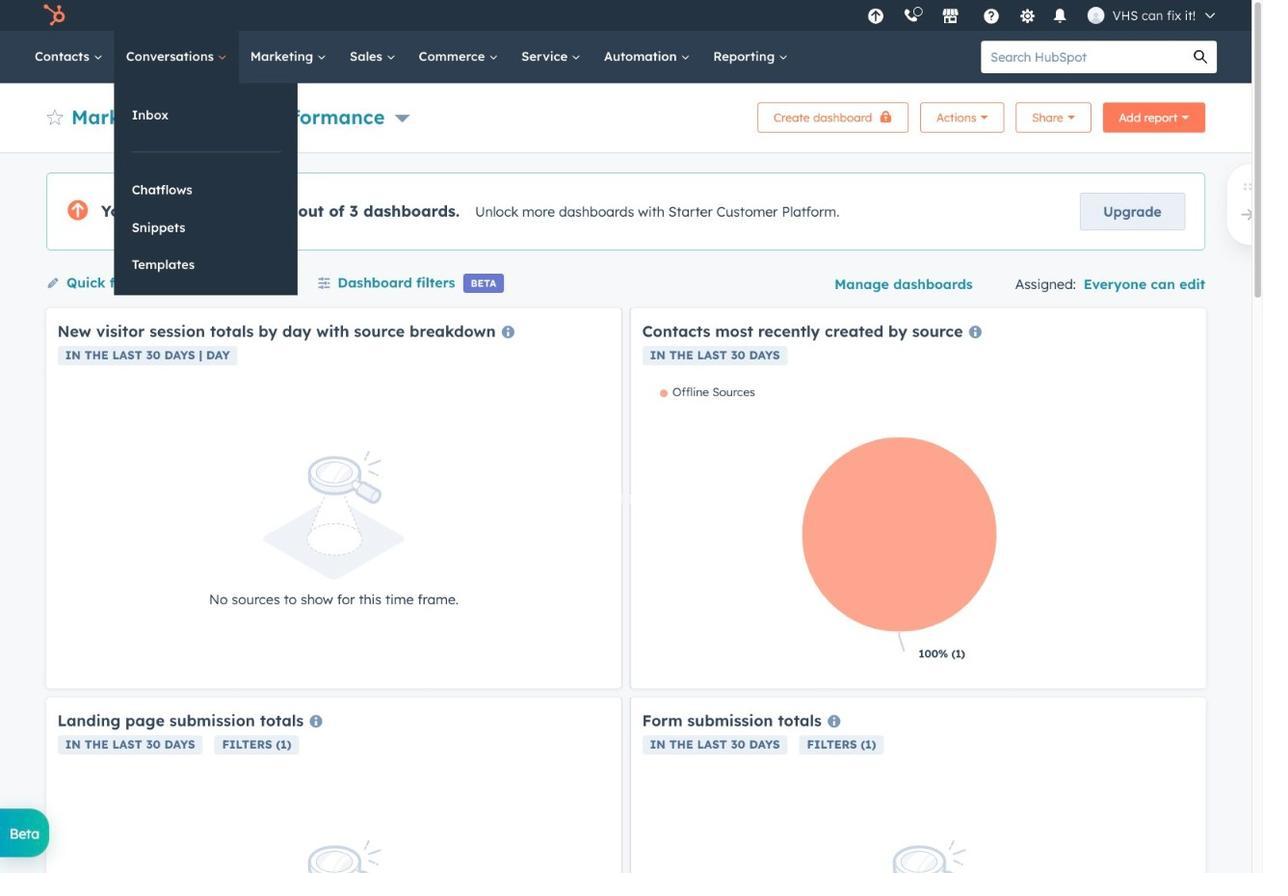 Task type: vqa. For each thing, say whether or not it's contained in the screenshot.
TO to the middle
no



Task type: locate. For each thing, give the bounding box(es) containing it.
banner
[[46, 97, 1206, 133]]

toggle series visibility region
[[660, 384, 755, 399]]

menu
[[857, 0, 1229, 31]]

form submission totals element
[[631, 698, 1206, 873]]

landing page submission totals element
[[46, 698, 622, 873]]



Task type: describe. For each thing, give the bounding box(es) containing it.
contacts most recently created by source element
[[631, 308, 1206, 688]]

conversations menu
[[114, 83, 297, 295]]

interactive chart image
[[642, 384, 1195, 677]]

new visitor session totals by day with source breakdown element
[[46, 308, 622, 688]]

Search HubSpot search field
[[981, 40, 1184, 73]]

jacob simon image
[[1088, 7, 1105, 24]]

marketplaces image
[[942, 9, 960, 26]]



